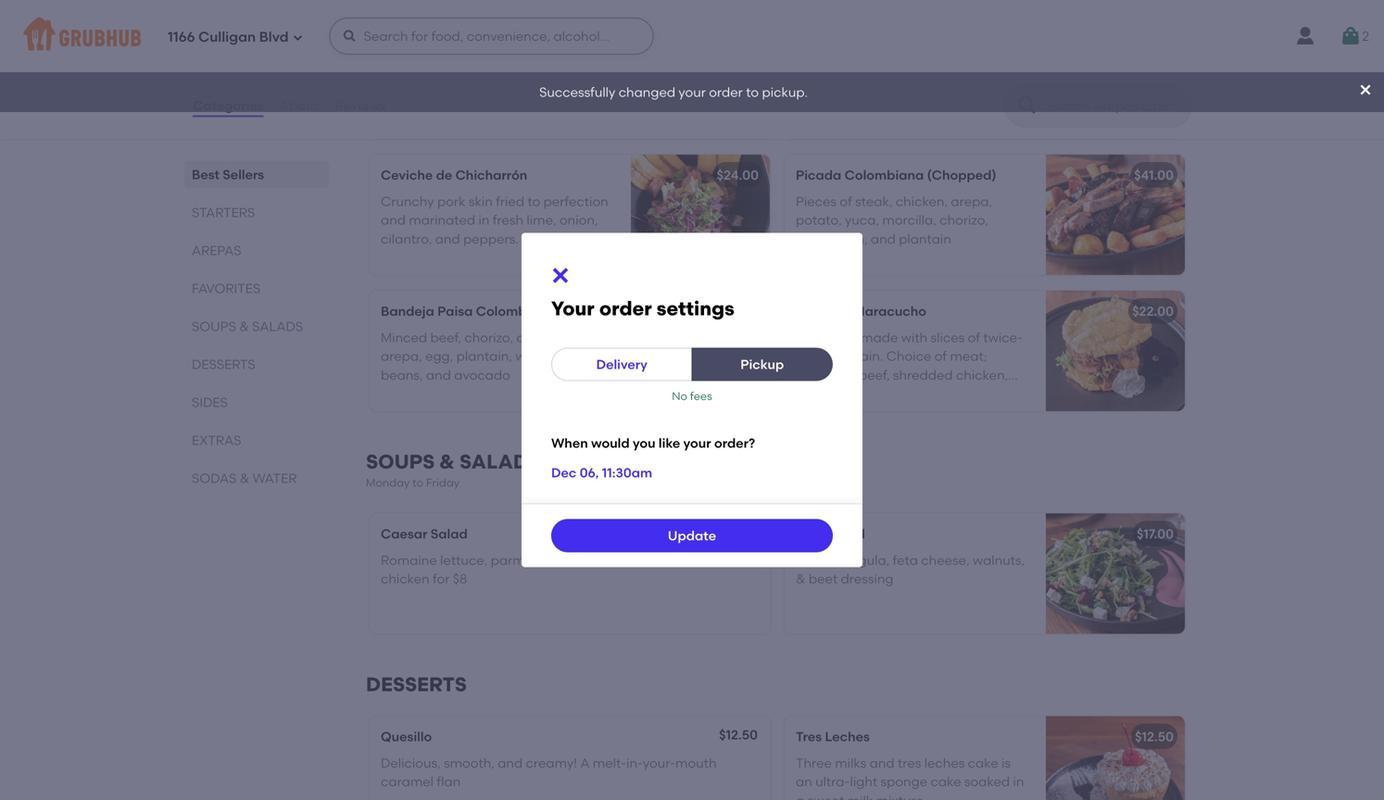 Task type: locate. For each thing, give the bounding box(es) containing it.
0 vertical spatial desserts
[[192, 357, 255, 372]]

0 vertical spatial to
[[746, 84, 759, 100]]

$24.00
[[717, 167, 759, 183]]

2 horizontal spatial to
[[746, 84, 759, 100]]

& inside the beets, arugula, feta cheese,  walnuts, & beet dressing
[[796, 571, 806, 587]]

fried up fresh
[[496, 194, 524, 209]]

$12.50
[[719, 727, 758, 743], [1135, 729, 1174, 745]]

0 horizontal spatial order
[[599, 297, 652, 321]]

beef,
[[517, 57, 548, 73], [925, 61, 956, 77], [430, 330, 461, 346]]

salad up the lettuce, on the bottom left
[[431, 526, 468, 542]]

desserts inside tab
[[192, 357, 255, 372]]

marinated
[[381, 57, 446, 73]]

soups down favorites
[[192, 319, 236, 334]]

1 horizontal spatial cake
[[968, 755, 999, 771]]

soups
[[192, 319, 236, 334], [366, 450, 435, 474]]

served right onion.
[[905, 80, 948, 96]]

and down yuca,
[[871, 231, 896, 247]]

with down shrimp
[[952, 80, 978, 96]]

$15.00
[[714, 524, 753, 540]]

dec 06, 11:30am button
[[551, 456, 652, 490]]

salads up friday
[[460, 450, 540, 474]]

successfully
[[539, 84, 616, 100]]

0 horizontal spatial beef,
[[430, 330, 461, 346]]

green inside salted rice, chicken, beef, shrimp and green onion. served with french fries
[[824, 80, 861, 96]]

0 vertical spatial cake
[[968, 755, 999, 771]]

sides tab
[[192, 393, 321, 412]]

tres leches
[[796, 729, 870, 745]]

chicharron, down potato,
[[796, 231, 868, 247]]

0 vertical spatial in
[[479, 212, 490, 228]]

chorizo, inside pieces of steak, chicken, arepa, potato, yuca, morcilla, chorizo, chicharron, and plantain
[[940, 212, 988, 228]]

1 horizontal spatial to
[[528, 194, 540, 209]]

in inside three milks and tres leches cake is an ultra-light sponge cake soaked in a sweet milk mixture
[[1013, 774, 1024, 790]]

& for soups & salads
[[239, 319, 249, 334]]

light
[[850, 774, 878, 790]]

1 horizontal spatial beef,
[[517, 57, 548, 73]]

0 vertical spatial arepa,
[[951, 194, 992, 209]]

caesar
[[381, 526, 427, 542]]

beef, up mashed
[[517, 57, 548, 73]]

to for your
[[746, 84, 759, 100]]

negro
[[425, 31, 465, 47]]

arepa, inside the minced beef, chorizo, chicharron, arepa, egg, plantain, white rice, red beans, and avocado
[[381, 349, 422, 364]]

0 vertical spatial fried
[[496, 194, 524, 209]]

& up friday
[[439, 450, 455, 474]]

and down 'marinated'
[[435, 231, 460, 247]]

croutons.
[[639, 552, 698, 568]]

with down round
[[482, 76, 509, 92]]

& down favorites tab
[[239, 319, 249, 334]]

beef, for chicken,
[[925, 61, 956, 77]]

starters
[[192, 205, 255, 221]]

romaine lettuce, parmesan cheese, with croutons. add chicken for $8
[[381, 552, 727, 587]]

1 horizontal spatial chorizo,
[[940, 212, 988, 228]]

1 horizontal spatial in
[[1013, 774, 1024, 790]]

& inside soups & salads monday to friday
[[439, 450, 455, 474]]

0 vertical spatial salads
[[252, 319, 303, 334]]

arepa, for pieces of steak, chicken, arepa, potato, yuca, morcilla, chorizo, chicharron, and plantain
[[951, 194, 992, 209]]

1 vertical spatial rice,
[[553, 349, 579, 364]]

leches
[[825, 729, 870, 745]]

1 vertical spatial chicken,
[[896, 194, 948, 209]]

your order settings
[[551, 297, 734, 321]]

soups inside soups & salads monday to friday
[[366, 450, 435, 474]]

cake down leches
[[931, 774, 961, 790]]

soups for soups & salads
[[192, 319, 236, 334]]

0 horizontal spatial green
[[503, 250, 540, 266]]

1 vertical spatial chorizo,
[[465, 330, 513, 346]]

monday
[[366, 476, 410, 490]]

& left beet
[[796, 571, 806, 587]]

beans,
[[381, 367, 423, 383]]

&
[[239, 319, 249, 334], [439, 450, 455, 474], [240, 471, 249, 486], [796, 571, 806, 587]]

yuca,
[[845, 212, 879, 228]]

2 cheese, from the left
[[921, 552, 970, 568]]

& inside tab
[[239, 319, 249, 334]]

svg image
[[1340, 25, 1362, 47], [342, 29, 357, 44], [1358, 82, 1373, 97], [549, 265, 572, 287]]

0 horizontal spatial $12.50
[[719, 727, 758, 743]]

arepa, inside pieces of steak, chicken, arepa, potato, yuca, morcilla, chorizo, chicharron, and plantain
[[951, 194, 992, 209]]

salad up arugula, at the right
[[828, 526, 865, 542]]

to inside soups & salads monday to friday
[[412, 476, 424, 490]]

1 horizontal spatial salads
[[460, 450, 540, 474]]

1 horizontal spatial salad
[[828, 526, 865, 542]]

extras tab
[[192, 431, 321, 450]]

chicharrón
[[455, 167, 527, 183]]

0 horizontal spatial salad
[[431, 526, 468, 542]]

0 vertical spatial rice,
[[839, 61, 866, 77]]

cake up soaked
[[968, 755, 999, 771]]

a
[[796, 793, 804, 800]]

0 horizontal spatial in
[[479, 212, 490, 228]]

1 vertical spatial in
[[1013, 774, 1024, 790]]

1 horizontal spatial $12.50
[[1135, 729, 1174, 745]]

beef, inside salted rice, chicken, beef, shrimp and green onion. served with french fries
[[925, 61, 956, 77]]

wine
[[409, 76, 438, 92]]

1 cheese, from the left
[[558, 552, 607, 568]]

2 vertical spatial to
[[412, 476, 424, 490]]

ceviche de chicharrón image
[[631, 155, 770, 275]]

soups up monday
[[366, 450, 435, 474]]

your right like
[[683, 435, 711, 451]]

rice,
[[839, 61, 866, 77], [553, 349, 579, 364]]

and inside the minced beef, chorizo, chicharron, arepa, egg, plantain, white rice, red beans, and avocado
[[426, 367, 451, 383]]

shrimp
[[959, 61, 1002, 77]]

1 vertical spatial salads
[[460, 450, 540, 474]]

1 salad from the left
[[431, 526, 468, 542]]

& for soups & salads monday to friday
[[439, 450, 455, 474]]

bandeja paisa colombian dish image
[[631, 291, 770, 411]]

desserts up sides on the left of the page
[[192, 357, 255, 372]]

fried down peppers.
[[471, 250, 500, 266]]

with inside 'romaine lettuce, parmesan cheese, with croutons. add chicken for $8'
[[610, 552, 636, 568]]

mixture
[[876, 793, 924, 800]]

cheese, for with
[[558, 552, 607, 568]]

and up cilantro,
[[381, 212, 406, 228]]

with down onion,
[[568, 231, 595, 247]]

1 vertical spatial arepa,
[[381, 349, 422, 364]]

salted
[[796, 61, 836, 77]]

colombian
[[476, 304, 547, 319]]

and down marinated
[[381, 76, 406, 92]]

round
[[477, 57, 514, 73]]

beef, inside the minced beef, chorizo, chicharron, arepa, egg, plantain, white rice, red beans, and avocado
[[430, 330, 461, 346]]

1 horizontal spatial cheese,
[[921, 552, 970, 568]]

in inside the crunchy pork skin fried to perfection and marinated in fresh lime, onion, cilantro, and peppers. served with avocado, and fried green plantains
[[479, 212, 490, 228]]

and inside delicious, smooth, and creamy! a melt-in-your-mouth caramel flan
[[498, 755, 523, 771]]

order down sugar,
[[709, 84, 743, 100]]

update button
[[551, 519, 833, 553]]

chorizo,
[[940, 212, 988, 228], [465, 330, 513, 346]]

order right your
[[599, 297, 652, 321]]

to left pickup.
[[746, 84, 759, 100]]

0 horizontal spatial arepa,
[[381, 349, 422, 364]]

ultra-
[[815, 774, 850, 790]]

dish
[[550, 304, 577, 319]]

arepa, for minced beef, chorizo, chicharron, arepa, egg, plantain, white rice, red beans, and avocado
[[381, 349, 422, 364]]

1 horizontal spatial served
[[905, 80, 948, 96]]

0 horizontal spatial chorizo,
[[465, 330, 513, 346]]

maracucho
[[853, 304, 926, 319]]

$8
[[453, 571, 467, 587]]

0 horizontal spatial rice,
[[553, 349, 579, 364]]

about button
[[279, 72, 320, 139]]

cooked
[[551, 57, 598, 73]]

in-
[[626, 755, 643, 771]]

chicharron, inside the minced beef, chorizo, chicharron, arepa, egg, plantain, white rice, red beans, and avocado
[[516, 330, 588, 346]]

of
[[840, 194, 852, 209]]

and right smooth,
[[498, 755, 523, 771]]

0 horizontal spatial cheese,
[[558, 552, 607, 568]]

changed
[[619, 84, 675, 100]]

fries
[[796, 99, 822, 114]]

2 salad from the left
[[828, 526, 865, 542]]

0 horizontal spatial salads
[[252, 319, 303, 334]]

salads for soups & salads monday to friday
[[460, 450, 540, 474]]

chorizo, up plantain
[[940, 212, 988, 228]]

asado negro
[[381, 31, 465, 47]]

beef, inside "marinated eye-round beef, cooked with raw brown sugar, and wine sauce with mashed potatoes"
[[517, 57, 548, 73]]

three milks and tres leches cake is an ultra-light sponge cake soaked in a sweet milk mixture
[[796, 755, 1024, 800]]

1 horizontal spatial green
[[824, 80, 861, 96]]

rice, left red
[[553, 349, 579, 364]]

rice, up onion.
[[839, 61, 866, 77]]

with up potatoes
[[601, 57, 628, 73]]

1 vertical spatial your
[[683, 435, 711, 451]]

picada
[[796, 167, 842, 183]]

0 horizontal spatial cake
[[931, 774, 961, 790]]

morcilla,
[[882, 212, 937, 228]]

skin
[[469, 194, 493, 209]]

add
[[701, 552, 727, 568]]

1 horizontal spatial rice,
[[839, 61, 866, 77]]

and down egg,
[[426, 367, 451, 383]]

0 vertical spatial soups
[[192, 319, 236, 334]]

delicious, smooth, and creamy! a melt-in-your-mouth caramel flan
[[381, 755, 717, 790]]

green down salted at the right of page
[[824, 80, 861, 96]]

order
[[709, 84, 743, 100], [599, 297, 652, 321]]

0 vertical spatial chorizo,
[[940, 212, 988, 228]]

in down skin
[[479, 212, 490, 228]]

to up lime,
[[528, 194, 540, 209]]

lettuce,
[[440, 552, 488, 568]]

1 vertical spatial desserts
[[366, 673, 467, 697]]

in right soaked
[[1013, 774, 1024, 790]]

svg image inside 2 button
[[1340, 25, 1362, 47]]

1 horizontal spatial chicharron,
[[796, 231, 868, 247]]

0 vertical spatial green
[[824, 80, 861, 96]]

1 vertical spatial cake
[[931, 774, 961, 790]]

reviews
[[335, 98, 386, 113]]

arepa, down (chopped)
[[951, 194, 992, 209]]

2 horizontal spatial beef,
[[925, 61, 956, 77]]

pickup
[[740, 357, 784, 372]]

cheese, inside the beets, arugula, feta cheese,  walnuts, & beet dressing
[[921, 552, 970, 568]]

1166
[[168, 29, 195, 46]]

1 vertical spatial soups
[[366, 450, 435, 474]]

milks
[[835, 755, 867, 771]]

and up the fries in the top of the page
[[796, 80, 821, 96]]

fried
[[496, 194, 524, 209], [471, 250, 500, 266]]

bandeja paisa colombian dish
[[381, 304, 577, 319]]

pickup button
[[692, 348, 833, 381]]

1 horizontal spatial soups
[[366, 450, 435, 474]]

to left friday
[[412, 476, 424, 490]]

chorizo, up plantain,
[[465, 330, 513, 346]]

& left water
[[240, 471, 249, 486]]

0 horizontal spatial to
[[412, 476, 424, 490]]

0 horizontal spatial desserts
[[192, 357, 255, 372]]

served inside the crunchy pork skin fried to perfection and marinated in fresh lime, onion, cilantro, and peppers. served with avocado, and fried green plantains
[[522, 231, 565, 247]]

chicken, up morcilla,
[[896, 194, 948, 209]]

your down brown
[[679, 84, 706, 100]]

desserts up quesillo
[[366, 673, 467, 697]]

0 vertical spatial chicken,
[[869, 61, 922, 77]]

0 horizontal spatial served
[[522, 231, 565, 247]]

1 vertical spatial green
[[503, 250, 540, 266]]

paisa
[[437, 304, 473, 319]]

delicious,
[[381, 755, 441, 771]]

patacón
[[796, 304, 850, 319]]

your
[[551, 297, 595, 321]]

green down peppers.
[[503, 250, 540, 266]]

onion,
[[560, 212, 598, 228]]

soups & salads tab
[[192, 317, 321, 336]]

0 vertical spatial served
[[905, 80, 948, 96]]

walnuts,
[[973, 552, 1025, 568]]

cheese, inside 'romaine lettuce, parmesan cheese, with croutons. add chicken for $8'
[[558, 552, 607, 568]]

with left croutons.
[[610, 552, 636, 568]]

& inside tab
[[240, 471, 249, 486]]

arepa, up beans,
[[381, 349, 422, 364]]

0 horizontal spatial soups
[[192, 319, 236, 334]]

cheese, right parmesan
[[558, 552, 607, 568]]

delivery
[[596, 357, 648, 372]]

colombiana
[[845, 167, 924, 183]]

1 vertical spatial to
[[528, 194, 540, 209]]

served
[[905, 80, 948, 96], [522, 231, 565, 247]]

beef, left shrimp
[[925, 61, 956, 77]]

beet salad
[[796, 526, 865, 542]]

eye-
[[449, 57, 477, 73]]

chicken, up onion.
[[869, 61, 922, 77]]

beef, up egg,
[[430, 330, 461, 346]]

salads inside tab
[[252, 319, 303, 334]]

chicharron, up white
[[516, 330, 588, 346]]

salads inside soups & salads monday to friday
[[460, 450, 540, 474]]

your-
[[643, 755, 675, 771]]

and up light on the bottom right
[[870, 755, 895, 771]]

pieces
[[796, 194, 837, 209]]

1 vertical spatial served
[[522, 231, 565, 247]]

chicharron, inside pieces of steak, chicken, arepa, potato, yuca, morcilla, chorizo, chicharron, and plantain
[[796, 231, 868, 247]]

0 vertical spatial chicharron,
[[796, 231, 868, 247]]

bandeja
[[381, 304, 434, 319]]

like
[[659, 435, 680, 451]]

green inside the crunchy pork skin fried to perfection and marinated in fresh lime, onion, cilantro, and peppers. served with avocado, and fried green plantains
[[503, 250, 540, 266]]

1 vertical spatial chicharron,
[[516, 330, 588, 346]]

soups inside tab
[[192, 319, 236, 334]]

0 horizontal spatial chicharron,
[[516, 330, 588, 346]]

0 vertical spatial order
[[709, 84, 743, 100]]

cheese, right the feta
[[921, 552, 970, 568]]

1 horizontal spatial arepa,
[[951, 194, 992, 209]]

to inside the crunchy pork skin fried to perfection and marinated in fresh lime, onion, cilantro, and peppers. served with avocado, and fried green plantains
[[528, 194, 540, 209]]

marinated eye-round beef, cooked with raw brown sugar, and wine sauce with mashed potatoes
[[381, 57, 738, 92]]

salads down favorites tab
[[252, 319, 303, 334]]

served down lime,
[[522, 231, 565, 247]]

arepas tab
[[192, 241, 321, 260]]



Task type: vqa. For each thing, say whether or not it's contained in the screenshot.
Freshly Baked Daily related to Chocolate
no



Task type: describe. For each thing, give the bounding box(es) containing it.
and inside pieces of steak, chicken, arepa, potato, yuca, morcilla, chorizo, chicharron, and plantain
[[871, 231, 896, 247]]

& for sodas & water
[[240, 471, 249, 486]]

soups & salads
[[192, 319, 303, 334]]

potatoes
[[566, 76, 623, 92]]

svg image
[[292, 32, 304, 43]]

chicken
[[381, 571, 430, 587]]

$41.00
[[1134, 167, 1174, 183]]

+
[[753, 524, 761, 540]]

1 vertical spatial fried
[[471, 250, 500, 266]]

and inside salted rice, chicken, beef, shrimp and green onion. served with french fries
[[796, 80, 821, 96]]

plantain
[[899, 231, 951, 247]]

sponge
[[881, 774, 928, 790]]

desserts tab
[[192, 355, 321, 374]]

Search Arepas Latin Cuisine search field
[[1044, 97, 1186, 115]]

main navigation navigation
[[0, 0, 1384, 72]]

salad for caesar salad
[[431, 526, 468, 542]]

pork
[[437, 194, 466, 209]]

salads for soups & salads
[[252, 319, 303, 334]]

pickup.
[[762, 84, 808, 100]]

quesillo
[[381, 729, 432, 745]]

11:30am
[[602, 465, 652, 481]]

crunchy
[[381, 194, 434, 209]]

raw
[[631, 57, 654, 73]]

lime,
[[527, 212, 556, 228]]

$22.00
[[1132, 304, 1174, 319]]

with inside the crunchy pork skin fried to perfection and marinated in fresh lime, onion, cilantro, and peppers. served with avocado, and fried green plantains
[[568, 231, 595, 247]]

peppers.
[[463, 231, 519, 247]]

settings
[[657, 297, 734, 321]]

1 horizontal spatial order
[[709, 84, 743, 100]]

0 vertical spatial your
[[679, 84, 706, 100]]

for
[[433, 571, 450, 587]]

sodas & water
[[192, 471, 297, 486]]

search icon image
[[1016, 95, 1039, 117]]

potato,
[[796, 212, 842, 228]]

romaine
[[381, 552, 437, 568]]

beet salad image
[[1046, 514, 1185, 634]]

plantain,
[[456, 349, 512, 364]]

starters tab
[[192, 203, 321, 222]]

2 button
[[1340, 19, 1369, 53]]

soups & salads monday to friday
[[366, 450, 540, 490]]

1 vertical spatial order
[[599, 297, 652, 321]]

with inside salted rice, chicken, beef, shrimp and green onion. served with french fries
[[952, 80, 978, 96]]

categories button
[[192, 72, 265, 139]]

categories
[[193, 98, 264, 113]]

minced
[[381, 330, 427, 346]]

no
[[672, 390, 687, 403]]

about
[[279, 98, 319, 113]]

dec 06, 11:30am
[[551, 465, 652, 481]]

is
[[1002, 755, 1011, 771]]

arroz de la casa image
[[1046, 19, 1185, 139]]

brown
[[657, 57, 697, 73]]

flan
[[437, 774, 461, 790]]

soups for soups & salads monday to friday
[[366, 450, 435, 474]]

patacón maracucho image
[[1046, 291, 1185, 411]]

asado
[[381, 31, 422, 47]]

favorites tab
[[192, 279, 321, 298]]

06,
[[580, 465, 599, 481]]

minced beef, chorizo, chicharron, arepa, egg, plantain, white rice, red beans, and avocado
[[381, 330, 603, 383]]

cilantro,
[[381, 231, 432, 247]]

chorizo, inside the minced beef, chorizo, chicharron, arepa, egg, plantain, white rice, red beans, and avocado
[[465, 330, 513, 346]]

blvd
[[259, 29, 289, 46]]

served inside salted rice, chicken, beef, shrimp and green onion. served with french fries
[[905, 80, 948, 96]]

chicken, inside pieces of steak, chicken, arepa, potato, yuca, morcilla, chorizo, chicharron, and plantain
[[896, 194, 948, 209]]

rice, inside the minced beef, chorizo, chicharron, arepa, egg, plantain, white rice, red beans, and avocado
[[553, 349, 579, 364]]

caramel
[[381, 774, 434, 790]]

to for skin
[[528, 194, 540, 209]]

three
[[796, 755, 832, 771]]

salad for beet salad
[[828, 526, 865, 542]]

tres
[[898, 755, 921, 771]]

ceviche de chicharrón
[[381, 167, 527, 183]]

beet
[[796, 526, 825, 542]]

sodas & water tab
[[192, 469, 321, 488]]

(chopped)
[[927, 167, 997, 183]]

chicken, inside salted rice, chicken, beef, shrimp and green onion. served with french fries
[[869, 61, 922, 77]]

fees
[[690, 390, 712, 403]]

red
[[582, 349, 603, 364]]

de
[[436, 167, 452, 183]]

tres leches image
[[1046, 717, 1185, 800]]

best sellers
[[192, 167, 264, 183]]

best sellers tab
[[192, 165, 321, 184]]

avocado
[[454, 367, 510, 383]]

sides
[[192, 395, 228, 410]]

best
[[192, 167, 220, 183]]

melt-
[[593, 755, 626, 771]]

a
[[580, 755, 590, 771]]

avocado,
[[381, 250, 440, 266]]

and inside "marinated eye-round beef, cooked with raw brown sugar, and wine sauce with mashed potatoes"
[[381, 76, 406, 92]]

picada colombiana (chopped) image
[[1046, 155, 1185, 275]]

pieces of steak, chicken, arepa, potato, yuca, morcilla, chorizo, chicharron, and plantain
[[796, 194, 992, 247]]

sweet
[[807, 793, 844, 800]]

when
[[551, 435, 588, 451]]

mouth
[[675, 755, 717, 771]]

1 horizontal spatial desserts
[[366, 673, 467, 697]]

successfully changed your order to pickup.
[[539, 84, 808, 100]]

and inside three milks and tres leches cake is an ultra-light sponge cake soaked in a sweet milk mixture
[[870, 755, 895, 771]]

onion.
[[864, 80, 902, 96]]

and down peppers.
[[443, 250, 468, 266]]

crunchy pork skin fried to perfection and marinated in fresh lime, onion, cilantro, and peppers. served with avocado, and fried green plantains
[[381, 194, 608, 266]]

order?
[[714, 435, 755, 451]]

mashed
[[512, 76, 563, 92]]

arugula,
[[837, 552, 890, 568]]

french
[[981, 80, 1021, 96]]

beef, for round
[[517, 57, 548, 73]]

marinated
[[409, 212, 475, 228]]

cheese, for walnuts,
[[921, 552, 970, 568]]

when would you like your order?
[[551, 435, 755, 451]]

perfection
[[544, 194, 608, 209]]

picada colombiana (chopped)
[[796, 167, 997, 183]]

smooth,
[[444, 755, 495, 771]]

leches
[[924, 755, 965, 771]]

egg,
[[425, 349, 453, 364]]

to for salads
[[412, 476, 424, 490]]

rice, inside salted rice, chicken, beef, shrimp and green onion. served with french fries
[[839, 61, 866, 77]]

caesar salad
[[381, 526, 468, 542]]

1166 culligan blvd
[[168, 29, 289, 46]]

would
[[591, 435, 630, 451]]

beets,
[[796, 552, 834, 568]]



